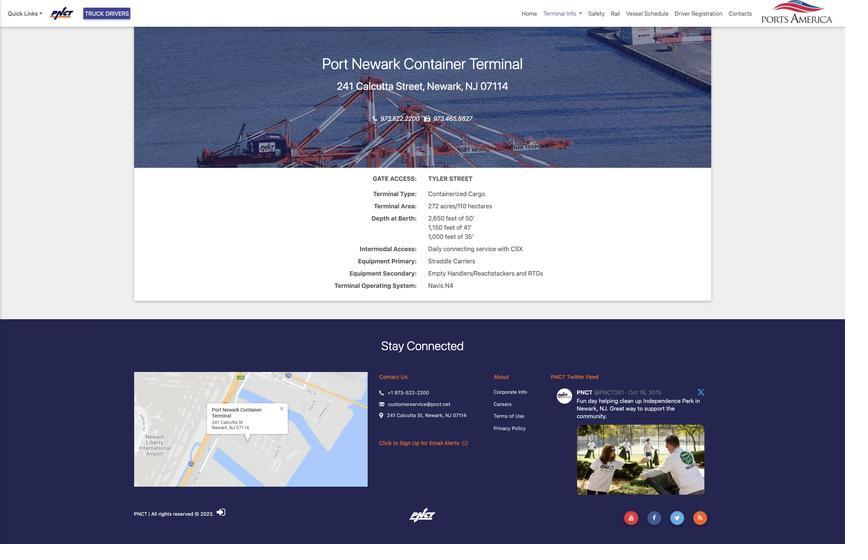 Task type: describe. For each thing, give the bounding box(es) containing it.
cargo
[[468, 190, 485, 197]]

csx
[[511, 245, 523, 252]]

+1 973-522-2200
[[388, 390, 429, 396]]

pnct for pnct twitter feed
[[551, 374, 566, 380]]

241 calcutta street,                         newark, nj 07114
[[337, 80, 508, 92]]

1 vertical spatial feet
[[444, 224, 455, 231]]

info for corporate info
[[519, 389, 527, 395]]

equipment secondary:
[[350, 270, 417, 277]]

newark, for street,
[[427, 80, 463, 92]]

about
[[494, 374, 509, 380]]

envelope o image
[[462, 440, 468, 446]]

272
[[428, 203, 439, 209]]

07114 for 241 calcutta st, newark, nj 07114
[[453, 412, 467, 418]]

driver registration
[[675, 10, 723, 17]]

rtgs
[[528, 270, 543, 277]]

port newark container terminal
[[322, 54, 523, 72]]

access: for intermodal access:
[[394, 245, 417, 252]]

of left 41'
[[457, 224, 462, 231]]

35'
[[465, 233, 474, 240]]

intermodal
[[360, 245, 392, 252]]

privacy
[[494, 425, 511, 431]]

of left 35'
[[458, 233, 463, 240]]

tyler street
[[428, 175, 473, 182]]

acres/110
[[441, 203, 467, 209]]

safety link
[[585, 6, 608, 21]]

terminal area:
[[374, 203, 417, 209]]

terms of use
[[494, 413, 524, 419]]

nj for 241 calcutta st, newark, nj 07114
[[445, 412, 452, 418]]

241 for 241 calcutta st, newark, nj 07114
[[387, 412, 395, 418]]

connected
[[407, 338, 464, 353]]

driver registration link
[[672, 6, 726, 21]]

secondary:
[[383, 270, 417, 277]]

272 acres/110 hectares
[[428, 203, 492, 209]]

operating
[[362, 282, 391, 289]]

pnct for pnct | all rights reserved © 2023.
[[134, 511, 147, 517]]

home
[[522, 10, 537, 17]]

info for terminal info
[[567, 10, 576, 17]]

pnct | all rights reserved © 2023.
[[134, 511, 215, 517]]

navis
[[428, 282, 444, 289]]

equipment primary:
[[358, 258, 417, 264]]

careers link
[[494, 401, 540, 408]]

terminal for area:
[[374, 203, 400, 209]]

stay connected
[[381, 338, 464, 353]]

973.465.8827
[[433, 115, 473, 122]]

links
[[24, 10, 38, 17]]

0 vertical spatial feet
[[446, 215, 457, 222]]

street,
[[396, 80, 425, 92]]

customerservice@pnct.net
[[388, 401, 451, 407]]

241 calcutta st, newark, nj 07114 link
[[387, 412, 467, 419]]

terminal info
[[543, 10, 576, 17]]

schedule
[[645, 10, 669, 17]]

up
[[412, 440, 420, 446]]

home link
[[519, 6, 540, 21]]

2,650 feet of 50' 1,150 feet of 41' 1,000 feet of 35'
[[428, 215, 475, 240]]

gate
[[373, 175, 389, 182]]

system:
[[393, 282, 417, 289]]

to
[[393, 440, 398, 446]]

calcutta for st,
[[397, 412, 416, 418]]

for
[[421, 440, 428, 446]]

port
[[322, 54, 349, 72]]

empty handlers/reachstackers and rtgs
[[428, 270, 543, 277]]

973-
[[395, 390, 406, 396]]

twitter
[[567, 374, 585, 380]]

connecting
[[444, 245, 475, 252]]

equipment for equipment secondary:
[[350, 270, 382, 277]]

sign
[[400, 440, 411, 446]]

©
[[195, 511, 199, 517]]

contacts link
[[726, 6, 755, 21]]

navis n4
[[428, 282, 453, 289]]

type:
[[400, 190, 417, 197]]

feed
[[586, 374, 599, 380]]

+1 973-522-2200 link
[[388, 389, 429, 397]]

alerts
[[444, 440, 459, 446]]

all
[[151, 511, 157, 517]]

terms of use link
[[494, 413, 540, 420]]

+1
[[388, 390, 393, 396]]

rail link
[[608, 6, 623, 21]]



Task type: locate. For each thing, give the bounding box(es) containing it.
info left safety
[[567, 10, 576, 17]]

rail
[[611, 10, 620, 17]]

newark, for st,
[[425, 412, 444, 418]]

intermodal access:
[[360, 245, 417, 252]]

quick
[[8, 10, 23, 17]]

stay
[[381, 338, 404, 353]]

terminal info link
[[540, 6, 585, 21]]

0 vertical spatial 07114
[[481, 80, 508, 92]]

241 inside 241 calcutta st, newark, nj 07114 link
[[387, 412, 395, 418]]

safety
[[589, 10, 605, 17]]

reserved
[[173, 511, 193, 517]]

0 horizontal spatial nj
[[445, 412, 452, 418]]

gate access:
[[373, 175, 417, 182]]

driver
[[675, 10, 690, 17]]

nj for 241 calcutta street,                         newark, nj 07114
[[466, 80, 478, 92]]

1 horizontal spatial calcutta
[[397, 412, 416, 418]]

0 horizontal spatial info
[[519, 389, 527, 395]]

container
[[404, 54, 466, 72]]

contacts
[[729, 10, 752, 17]]

us
[[401, 374, 408, 380]]

equipment for equipment primary:
[[358, 258, 390, 264]]

of left use at right
[[509, 413, 514, 419]]

07114 for 241 calcutta street,                         newark, nj 07114
[[481, 80, 508, 92]]

info inside "link"
[[567, 10, 576, 17]]

corporate info link
[[494, 389, 540, 396]]

1,150
[[428, 224, 443, 231]]

terms
[[494, 413, 508, 419]]

terminal for info
[[543, 10, 565, 17]]

info up careers link
[[519, 389, 527, 395]]

empty
[[428, 270, 446, 277]]

service
[[476, 245, 496, 252]]

calcutta for street,
[[356, 80, 394, 92]]

0 vertical spatial pnct
[[551, 374, 566, 380]]

depth at berth:
[[372, 215, 417, 222]]

241
[[337, 80, 354, 92], [387, 412, 395, 418]]

contact
[[379, 374, 399, 380]]

calcutta left the st,
[[397, 412, 416, 418]]

containerized cargo
[[428, 190, 485, 197]]

feet right 1,150
[[444, 224, 455, 231]]

rights
[[158, 511, 172, 517]]

pnct left |
[[134, 511, 147, 517]]

terminal
[[543, 10, 565, 17], [469, 54, 523, 72], [373, 190, 399, 197], [374, 203, 400, 209], [334, 282, 360, 289]]

access: for gate access:
[[390, 175, 417, 182]]

equipment up terminal operating system:
[[350, 270, 382, 277]]

0 vertical spatial equipment
[[358, 258, 390, 264]]

0 horizontal spatial 241
[[337, 80, 354, 92]]

terminal for type:
[[373, 190, 399, 197]]

0 vertical spatial info
[[567, 10, 576, 17]]

terminal for operating
[[334, 282, 360, 289]]

522-
[[406, 390, 417, 396]]

truck drivers link
[[83, 8, 130, 19]]

truck
[[85, 10, 104, 17]]

1 vertical spatial newark,
[[425, 412, 444, 418]]

1 horizontal spatial info
[[567, 10, 576, 17]]

equipment down intermodal on the top of page
[[358, 258, 390, 264]]

1 horizontal spatial 241
[[387, 412, 395, 418]]

41'
[[464, 224, 472, 231]]

1 horizontal spatial nj
[[466, 80, 478, 92]]

pnct left twitter
[[551, 374, 566, 380]]

primary:
[[392, 258, 417, 264]]

1,000
[[428, 233, 444, 240]]

access: up type: at the left
[[390, 175, 417, 182]]

terminal type:
[[373, 190, 417, 197]]

vessel schedule
[[626, 10, 669, 17]]

1 horizontal spatial pnct
[[551, 374, 566, 380]]

1 vertical spatial info
[[519, 389, 527, 395]]

nj up 973.465.8827
[[466, 80, 478, 92]]

terminal operating system:
[[334, 282, 417, 289]]

quick links
[[8, 10, 38, 17]]

1 horizontal spatial 07114
[[481, 80, 508, 92]]

1 vertical spatial nj
[[445, 412, 452, 418]]

feet right 1,000
[[445, 233, 456, 240]]

of left 50'
[[459, 215, 464, 222]]

area:
[[401, 203, 417, 209]]

privacy policy link
[[494, 425, 540, 432]]

click
[[379, 440, 392, 446]]

0 horizontal spatial pnct
[[134, 511, 147, 517]]

newark, right the st,
[[425, 412, 444, 418]]

1 vertical spatial pnct
[[134, 511, 147, 517]]

of
[[459, 215, 464, 222], [457, 224, 462, 231], [458, 233, 463, 240], [509, 413, 514, 419]]

0 vertical spatial 241
[[337, 80, 354, 92]]

1 vertical spatial 241
[[387, 412, 395, 418]]

241 down +1
[[387, 412, 395, 418]]

0 vertical spatial newark,
[[427, 80, 463, 92]]

nj up alerts
[[445, 412, 452, 418]]

1 vertical spatial calcutta
[[397, 412, 416, 418]]

privacy policy
[[494, 425, 526, 431]]

carriers
[[453, 258, 475, 264]]

2 vertical spatial feet
[[445, 233, 456, 240]]

newark, down container
[[427, 80, 463, 92]]

corporate
[[494, 389, 517, 395]]

quick links link
[[8, 9, 42, 18]]

daily
[[428, 245, 442, 252]]

vessel schedule link
[[623, 6, 672, 21]]

241 down port
[[337, 80, 354, 92]]

street
[[449, 175, 473, 182]]

calcutta down newark on the top left of the page
[[356, 80, 394, 92]]

newark
[[352, 54, 401, 72]]

1 vertical spatial equipment
[[350, 270, 382, 277]]

0 vertical spatial access:
[[390, 175, 417, 182]]

1 vertical spatial access:
[[394, 245, 417, 252]]

calcutta
[[356, 80, 394, 92], [397, 412, 416, 418]]

registration
[[692, 10, 723, 17]]

straddle
[[428, 258, 452, 264]]

contact us
[[379, 374, 408, 380]]

0 horizontal spatial 07114
[[453, 412, 467, 418]]

click to sign up for email alerts link
[[379, 440, 468, 446]]

1 vertical spatial 07114
[[453, 412, 467, 418]]

241 for 241 calcutta street,                         newark, nj 07114
[[337, 80, 354, 92]]

feet down acres/110
[[446, 215, 457, 222]]

access: up primary:
[[394, 245, 417, 252]]

pnct twitter feed
[[551, 374, 599, 380]]

click to sign up for email alerts
[[379, 440, 461, 446]]

nj
[[466, 80, 478, 92], [445, 412, 452, 418]]

|
[[149, 511, 150, 517]]

0 vertical spatial nj
[[466, 80, 478, 92]]

vessel
[[626, 10, 643, 17]]

0 vertical spatial calcutta
[[356, 80, 394, 92]]

straddle carriers
[[428, 258, 475, 264]]

2,650
[[428, 215, 445, 222]]

241 calcutta st, newark, nj 07114
[[387, 412, 467, 418]]

0 horizontal spatial calcutta
[[356, 80, 394, 92]]

hectares
[[468, 203, 492, 209]]

n4
[[445, 282, 453, 289]]

st,
[[417, 412, 424, 418]]

sign in image
[[217, 507, 225, 517]]

customerservice@pnct.net link
[[388, 401, 451, 408]]

email
[[429, 440, 443, 446]]

terminal inside "link"
[[543, 10, 565, 17]]

at
[[391, 215, 397, 222]]

containerized
[[428, 190, 467, 197]]

drivers
[[105, 10, 129, 17]]

50'
[[466, 215, 475, 222]]



Task type: vqa. For each thing, say whether or not it's contained in the screenshot.
SPRING
no



